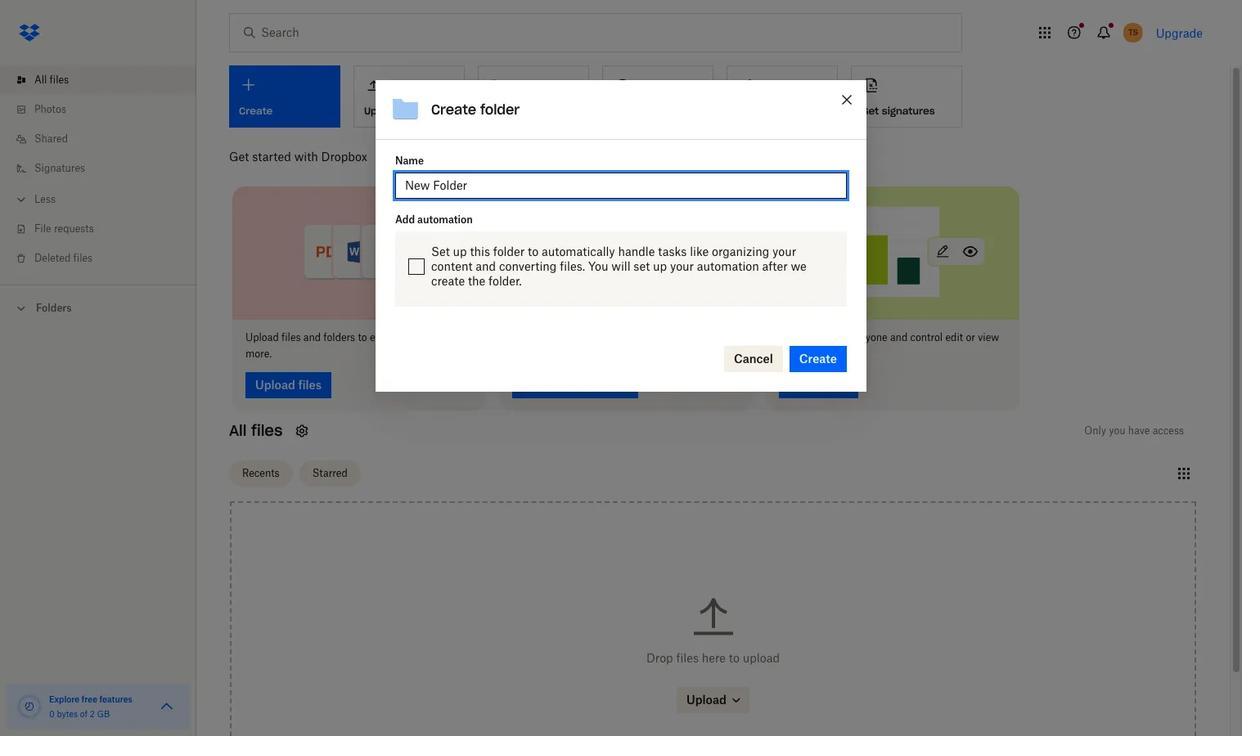 Task type: locate. For each thing, give the bounding box(es) containing it.
shared link
[[13, 124, 196, 154]]

get
[[862, 105, 879, 117], [229, 150, 249, 164]]

signatures
[[34, 162, 85, 174]]

0 horizontal spatial automation
[[417, 214, 473, 226]]

upload files and folders to edit, share, sign, and more.
[[245, 331, 465, 360]]

and left control
[[890, 331, 908, 343]]

1 horizontal spatial get
[[862, 105, 879, 117]]

deleted files link
[[13, 244, 196, 273]]

get for get started with dropbox
[[229, 150, 249, 164]]

0 vertical spatial get
[[862, 105, 879, 117]]

1 horizontal spatial create
[[488, 105, 522, 117]]

deleted
[[34, 252, 71, 264]]

will
[[611, 259, 630, 273]]

1 vertical spatial with
[[831, 331, 851, 343]]

0 horizontal spatial all
[[34, 74, 47, 86]]

0
[[49, 709, 55, 719]]

and
[[476, 259, 496, 273], [303, 331, 321, 343], [447, 331, 465, 343], [890, 331, 908, 343]]

up
[[453, 245, 467, 259], [653, 259, 667, 273]]

get for get signatures
[[862, 105, 879, 117]]

0 vertical spatial all
[[34, 74, 47, 86]]

2 horizontal spatial create
[[799, 352, 837, 366]]

all up photos at the left top of page
[[34, 74, 47, 86]]

files right upload
[[281, 331, 301, 343]]

1 horizontal spatial your
[[772, 245, 796, 259]]

started
[[252, 150, 291, 164]]

all files inside all files link
[[34, 74, 69, 86]]

to left edit, at the top of the page
[[358, 331, 367, 343]]

automation up set
[[417, 214, 473, 226]]

files up the "create" button
[[809, 331, 828, 343]]

files
[[50, 74, 69, 86], [73, 252, 93, 264], [281, 331, 301, 343], [809, 331, 828, 343], [251, 421, 283, 440], [676, 651, 699, 665]]

to
[[528, 245, 538, 259], [358, 331, 367, 343], [729, 651, 740, 665]]

with left anyone
[[831, 331, 851, 343]]

add
[[395, 214, 415, 226]]

0 horizontal spatial with
[[294, 150, 318, 164]]

1 vertical spatial automation
[[697, 259, 759, 273]]

after
[[762, 259, 788, 273]]

to up converting
[[528, 245, 538, 259]]

your
[[772, 245, 796, 259], [670, 259, 694, 273]]

share
[[779, 331, 806, 343]]

files up photos at the left top of page
[[50, 74, 69, 86]]

all files up recents
[[229, 421, 283, 440]]

file
[[34, 223, 51, 235]]

tasks
[[658, 245, 687, 259]]

1 vertical spatial all files
[[229, 421, 283, 440]]

up right set
[[653, 259, 667, 273]]

explore free features 0 bytes of 2 gb
[[49, 695, 132, 719]]

0 vertical spatial up
[[453, 245, 467, 259]]

up up content
[[453, 245, 467, 259]]

and down this
[[476, 259, 496, 273]]

0 horizontal spatial to
[[358, 331, 367, 343]]

organizing
[[712, 245, 769, 259]]

1 vertical spatial all
[[229, 421, 247, 440]]

requests
[[54, 223, 94, 235]]

signatures
[[882, 105, 935, 117]]

files.
[[560, 259, 585, 273]]

folder
[[480, 101, 520, 118], [525, 105, 555, 117], [493, 245, 525, 259]]

get left started
[[229, 150, 249, 164]]

only
[[1084, 424, 1106, 437]]

access.
[[779, 347, 813, 360]]

files inside list item
[[50, 74, 69, 86]]

with inside the share files with anyone and control edit or view access.
[[831, 331, 851, 343]]

0 vertical spatial all files
[[34, 74, 69, 86]]

all up recents
[[229, 421, 247, 440]]

get left signatures
[[862, 105, 879, 117]]

starred
[[312, 467, 348, 479]]

dropbox
[[321, 150, 367, 164]]

we
[[791, 259, 807, 273]]

1 vertical spatial to
[[358, 331, 367, 343]]

automation
[[417, 214, 473, 226], [697, 259, 759, 273]]

0 vertical spatial with
[[294, 150, 318, 164]]

automatically
[[542, 245, 615, 259]]

and right sign,
[[447, 331, 465, 343]]

recents
[[242, 467, 280, 479]]

and inside set up this folder to automatically handle tasks like organizing your content and converting files. you will set up your automation after we create the folder.
[[476, 259, 496, 273]]

you
[[588, 259, 608, 273]]

dropbox image
[[13, 16, 46, 49]]

get inside button
[[862, 105, 879, 117]]

to inside the upload files and folders to edit, share, sign, and more.
[[358, 331, 367, 343]]

shared
[[34, 133, 68, 145]]

0 horizontal spatial your
[[670, 259, 694, 273]]

with for files
[[831, 331, 851, 343]]

0 horizontal spatial get
[[229, 150, 249, 164]]

1 horizontal spatial automation
[[697, 259, 759, 273]]

to inside set up this folder to automatically handle tasks like organizing your content and converting files. you will set up your automation after we create the folder.
[[528, 245, 538, 259]]

folders
[[323, 331, 355, 343]]

1 horizontal spatial with
[[831, 331, 851, 343]]

1 horizontal spatial all files
[[229, 421, 283, 440]]

create
[[431, 101, 476, 118], [488, 105, 522, 117], [799, 352, 837, 366]]

and left folders
[[303, 331, 321, 343]]

0 horizontal spatial all files
[[34, 74, 69, 86]]

file requests
[[34, 223, 94, 235]]

to for folders
[[358, 331, 367, 343]]

to right here
[[729, 651, 740, 665]]

this
[[470, 245, 490, 259]]

to for folder
[[528, 245, 538, 259]]

cancel
[[734, 352, 773, 366]]

create folder
[[431, 101, 520, 118], [488, 105, 555, 117]]

your down tasks
[[670, 259, 694, 273]]

your up after
[[772, 245, 796, 259]]

2 horizontal spatial to
[[729, 651, 740, 665]]

list containing all files
[[0, 56, 196, 285]]

2
[[90, 709, 95, 719]]

0 horizontal spatial up
[[453, 245, 467, 259]]

folder inside set up this folder to automatically handle tasks like organizing your content and converting files. you will set up your automation after we create the folder.
[[493, 245, 525, 259]]

1 vertical spatial up
[[653, 259, 667, 273]]

1 vertical spatial get
[[229, 150, 249, 164]]

add automation
[[395, 214, 473, 226]]

automation down organizing
[[697, 259, 759, 273]]

0 vertical spatial to
[[528, 245, 538, 259]]

with for started
[[294, 150, 318, 164]]

with
[[294, 150, 318, 164], [831, 331, 851, 343]]

anyone
[[854, 331, 888, 343]]

have
[[1128, 424, 1150, 437]]

less
[[34, 193, 56, 205]]

create
[[431, 274, 465, 288]]

set
[[431, 245, 450, 259]]

get signatures button
[[851, 65, 962, 128]]

all files
[[34, 74, 69, 86], [229, 421, 283, 440]]

share files with anyone and control edit or view access.
[[779, 331, 999, 360]]

files inside the share files with anyone and control edit or view access.
[[809, 331, 828, 343]]

gb
[[97, 709, 110, 719]]

1 horizontal spatial to
[[528, 245, 538, 259]]

with right started
[[294, 150, 318, 164]]

all
[[34, 74, 47, 86], [229, 421, 247, 440]]

edit
[[945, 331, 963, 343]]

all files up photos at the left top of page
[[34, 74, 69, 86]]

all files link
[[13, 65, 196, 95]]

list
[[0, 56, 196, 285]]



Task type: vqa. For each thing, say whether or not it's contained in the screenshot.
All files LINK
yes



Task type: describe. For each thing, give the bounding box(es) containing it.
handle
[[618, 245, 655, 259]]

1 vertical spatial your
[[670, 259, 694, 273]]

create folder dialog
[[376, 80, 866, 392]]

photos link
[[13, 95, 196, 124]]

here
[[702, 651, 726, 665]]

files right deleted
[[73, 252, 93, 264]]

files left here
[[676, 651, 699, 665]]

signatures link
[[13, 154, 196, 183]]

1 horizontal spatial up
[[653, 259, 667, 273]]

automation inside set up this folder to automatically handle tasks like organizing your content and converting files. you will set up your automation after we create the folder.
[[697, 259, 759, 273]]

folders button
[[0, 295, 196, 320]]

upload
[[743, 651, 780, 665]]

recents button
[[229, 461, 293, 487]]

set up this folder to automatically handle tasks like organizing your content and converting files. you will set up your automation after we create the folder.
[[431, 245, 807, 288]]

create folder inside button
[[488, 105, 555, 117]]

create folder inside dialog
[[431, 101, 520, 118]]

the
[[468, 274, 485, 288]]

create button
[[789, 346, 847, 372]]

and inside the share files with anyone and control edit or view access.
[[890, 331, 908, 343]]

share,
[[393, 331, 420, 343]]

you
[[1109, 424, 1126, 437]]

create folder button
[[478, 65, 589, 128]]

files up recents
[[251, 421, 283, 440]]

upload
[[245, 331, 279, 343]]

access
[[1153, 424, 1184, 437]]

name
[[395, 155, 424, 167]]

drop files here to upload
[[646, 651, 780, 665]]

cancel button
[[724, 346, 783, 372]]

starred button
[[299, 461, 361, 487]]

files inside the upload files and folders to edit, share, sign, and more.
[[281, 331, 301, 343]]

upgrade
[[1156, 26, 1203, 40]]

0 vertical spatial automation
[[417, 214, 473, 226]]

free
[[82, 695, 97, 704]]

content
[[431, 259, 473, 273]]

file requests link
[[13, 214, 196, 244]]

features
[[99, 695, 132, 704]]

photos
[[34, 103, 66, 115]]

2 vertical spatial to
[[729, 651, 740, 665]]

sign,
[[423, 331, 445, 343]]

converting
[[499, 259, 557, 273]]

upgrade link
[[1156, 26, 1203, 40]]

0 horizontal spatial create
[[431, 101, 476, 118]]

get started with dropbox
[[229, 150, 367, 164]]

or
[[966, 331, 975, 343]]

get signatures
[[862, 105, 935, 117]]

more.
[[245, 347, 272, 360]]

only you have access
[[1084, 424, 1184, 437]]

explore
[[49, 695, 80, 704]]

edit,
[[370, 331, 390, 343]]

drop
[[646, 651, 673, 665]]

deleted files
[[34, 252, 93, 264]]

folder inside button
[[525, 105, 555, 117]]

folders
[[36, 302, 72, 314]]

folder.
[[489, 274, 522, 288]]

1 horizontal spatial all
[[229, 421, 247, 440]]

set
[[634, 259, 650, 273]]

less image
[[13, 191, 29, 208]]

bytes
[[57, 709, 78, 719]]

of
[[80, 709, 88, 719]]

control
[[910, 331, 943, 343]]

all inside list item
[[34, 74, 47, 86]]

quota usage element
[[16, 694, 43, 720]]

Name text field
[[405, 177, 837, 195]]

like
[[690, 245, 709, 259]]

view
[[978, 331, 999, 343]]

0 vertical spatial your
[[772, 245, 796, 259]]

all files list item
[[0, 65, 196, 95]]



